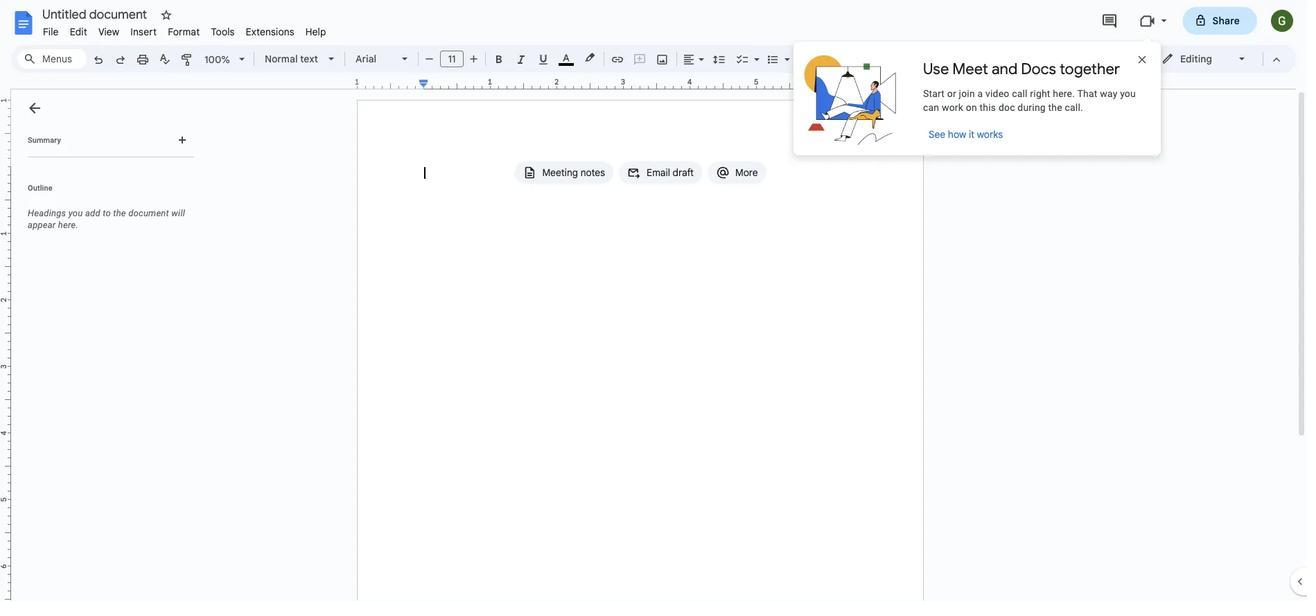 Task type: locate. For each thing, give the bounding box(es) containing it.
here.
[[1054, 88, 1076, 99], [58, 220, 78, 230]]

0 horizontal spatial here.
[[58, 220, 78, 230]]

here. down the headings in the left top of the page
[[58, 220, 78, 230]]

1 vertical spatial the
[[113, 208, 126, 218]]

a
[[978, 88, 984, 99]]

0 vertical spatial here.
[[1054, 88, 1076, 99]]

edit menu item
[[64, 24, 93, 40]]

1 vertical spatial here.
[[58, 220, 78, 230]]

see how it works
[[929, 128, 1004, 140]]

checklist menu image
[[751, 50, 760, 55]]

0 horizontal spatial you
[[68, 208, 83, 218]]

0 horizontal spatial the
[[113, 208, 126, 218]]

start or join a video call right here. that way you can work on this doc during the call.
[[924, 88, 1137, 113]]

this
[[980, 102, 997, 113]]

editing button
[[1153, 49, 1257, 69]]

arial
[[356, 53, 377, 65]]

text color image
[[559, 49, 574, 66]]

Font size text field
[[441, 51, 463, 67]]

help menu item
[[300, 24, 332, 40]]

1 horizontal spatial you
[[1121, 88, 1137, 99]]

1 vertical spatial you
[[68, 208, 83, 218]]

use
[[924, 59, 950, 78]]

use meet and docs together application
[[0, 0, 1308, 601]]

1 horizontal spatial here.
[[1054, 88, 1076, 99]]

bulleted list menu image
[[782, 50, 791, 55]]

how
[[949, 128, 967, 140]]

the left call. at right top
[[1049, 102, 1063, 113]]

headings you add to the document will appear here.
[[28, 208, 185, 230]]

styles list. normal text selected. option
[[265, 49, 320, 69]]

appear
[[28, 220, 56, 230]]

outline heading
[[11, 182, 200, 202]]

you left add
[[68, 208, 83, 218]]

Zoom field
[[199, 49, 251, 70]]

summary
[[28, 136, 61, 144]]

menu bar banner
[[0, 0, 1308, 601]]

extensions
[[246, 26, 295, 38]]

the right to
[[113, 208, 126, 218]]

summary heading
[[28, 135, 61, 146]]

Font size field
[[440, 51, 470, 68]]

or
[[948, 88, 957, 99]]

here. up call. at right top
[[1054, 88, 1076, 99]]

doc
[[999, 102, 1016, 113]]

the inside 'headings you add to the document will appear here.'
[[113, 208, 126, 218]]

document
[[128, 208, 169, 218]]

see
[[929, 128, 946, 140]]

main toolbar
[[86, 0, 929, 394]]

tools
[[211, 26, 235, 38]]

view
[[98, 26, 119, 38]]

start
[[924, 88, 945, 99]]

menu bar containing file
[[37, 18, 332, 41]]

menu bar
[[37, 18, 332, 41]]

you
[[1121, 88, 1137, 99], [68, 208, 83, 218]]

you inside start or join a video call right here. that way you can work on this doc during the call.
[[1121, 88, 1137, 99]]

right
[[1031, 88, 1051, 99]]

1
[[355, 77, 359, 87]]

work
[[942, 102, 964, 113]]

you right way
[[1121, 88, 1137, 99]]

edit
[[70, 26, 87, 38]]

meet
[[953, 59, 989, 78]]

insert menu item
[[125, 24, 162, 40]]

0 vertical spatial the
[[1049, 102, 1063, 113]]

view menu item
[[93, 24, 125, 40]]

0 vertical spatial you
[[1121, 88, 1137, 99]]

during
[[1018, 102, 1046, 113]]

highlight color image
[[583, 49, 598, 66]]

file menu item
[[37, 24, 64, 40]]

the
[[1049, 102, 1063, 113], [113, 208, 126, 218]]

1 horizontal spatial the
[[1049, 102, 1063, 113]]

share
[[1213, 15, 1241, 27]]

tools menu item
[[206, 24, 240, 40]]

to
[[103, 208, 111, 218]]

add
[[85, 208, 100, 218]]



Task type: describe. For each thing, give the bounding box(es) containing it.
Star checkbox
[[157, 6, 176, 25]]

file
[[43, 26, 59, 38]]

see how it works button
[[924, 123, 1009, 146]]

on
[[967, 102, 978, 113]]

way
[[1101, 88, 1118, 99]]

editing
[[1181, 53, 1213, 65]]

video
[[986, 88, 1010, 99]]

document outline element
[[11, 89, 200, 601]]

that
[[1078, 88, 1098, 99]]

left margin image
[[358, 78, 428, 89]]

and
[[992, 59, 1018, 78]]

together
[[1060, 59, 1121, 78]]

can
[[924, 102, 940, 113]]

top margin image
[[0, 101, 10, 171]]

right margin image
[[853, 78, 923, 89]]

extensions menu item
[[240, 24, 300, 40]]

text
[[300, 53, 318, 65]]

insert
[[131, 26, 157, 38]]

use meet and docs together alert dialog
[[794, 36, 1162, 155]]

insert image image
[[655, 49, 671, 69]]

mode and view toolbar
[[1152, 45, 1289, 73]]

share button
[[1184, 7, 1258, 35]]

Rename text field
[[37, 6, 155, 22]]

help
[[306, 26, 326, 38]]

here. inside 'headings you add to the document will appear here.'
[[58, 220, 78, 230]]

you inside 'headings you add to the document will appear here.'
[[68, 208, 83, 218]]

Zoom text field
[[201, 50, 234, 69]]

Menus field
[[17, 49, 87, 69]]

docs
[[1022, 59, 1057, 78]]

join
[[960, 88, 976, 99]]

the inside start or join a video call right here. that way you can work on this doc during the call.
[[1049, 102, 1063, 113]]

use meet and docs together
[[924, 59, 1121, 78]]

line & paragraph spacing image
[[712, 49, 728, 69]]

works
[[978, 128, 1004, 140]]

menu bar inside menu bar banner
[[37, 18, 332, 41]]

headings
[[28, 208, 66, 218]]

format
[[168, 26, 200, 38]]

normal text
[[265, 53, 318, 65]]

call
[[1013, 88, 1028, 99]]

here. inside start or join a video call right here. that way you can work on this doc during the call.
[[1054, 88, 1076, 99]]

will
[[172, 208, 185, 218]]

call.
[[1066, 102, 1084, 113]]

format menu item
[[162, 24, 206, 40]]

outline
[[28, 183, 53, 192]]

it
[[969, 128, 975, 140]]

arial option
[[356, 49, 394, 69]]

normal
[[265, 53, 298, 65]]



Task type: vqa. For each thing, say whether or not it's contained in the screenshot.
Main TOOLBAR
yes



